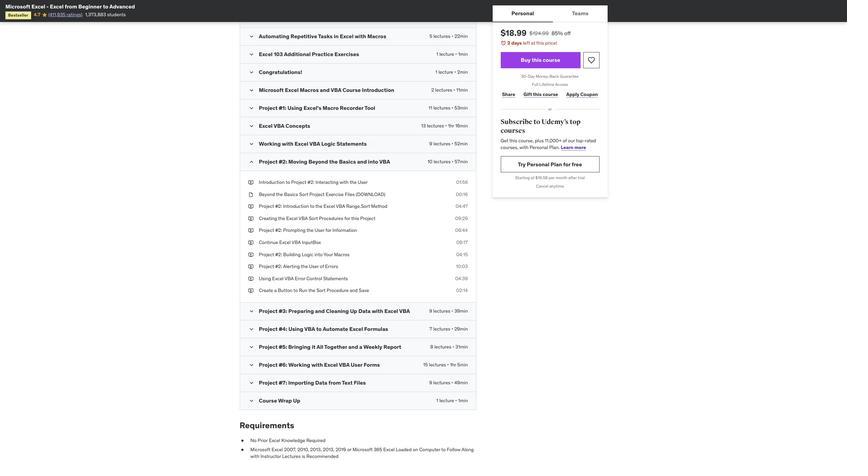 Task type: describe. For each thing, give the bounding box(es) containing it.
project #6: working with excel vba user forms
[[259, 361, 380, 368]]

0 horizontal spatial for
[[326, 227, 331, 233]]

2 vertical spatial personal
[[527, 161, 549, 168]]

day
[[528, 74, 535, 79]]

00:16
[[456, 191, 468, 197]]

is
[[302, 453, 305, 460]]

the up interacting
[[329, 158, 338, 165]]

small image for automating repetitive tasks in excel with macros
[[248, 33, 255, 40]]

ratings)
[[67, 12, 82, 18]]

excel up #1:
[[285, 87, 299, 93]]

importing
[[288, 379, 314, 386]]

alarm image
[[501, 40, 506, 46]]

0 vertical spatial sort
[[299, 191, 308, 197]]

after
[[568, 175, 577, 180]]

with down excel vba concepts
[[282, 140, 293, 147]]

courses,
[[501, 144, 518, 150]]

your
[[324, 251, 333, 258]]

small image for excel 103 additional practice exercises
[[248, 51, 255, 58]]

small image for excel vba concepts
[[248, 123, 255, 130]]

user left the 'forms'
[[351, 361, 363, 368]]

starting
[[515, 175, 530, 180]]

save
[[359, 288, 369, 294]]

with inside microsoft excel 2007, 2010, 2013, 2013, 2019 or microsoft 365 excel loaded on computer to follow along with instructor lectures is recommended
[[250, 453, 259, 460]]

small image for course wrap up
[[248, 398, 255, 404]]

excel right prior
[[269, 438, 280, 444]]

anytime
[[550, 184, 564, 189]]

0 horizontal spatial beyond
[[259, 191, 275, 197]]

learn
[[561, 144, 573, 150]]

lectures for excel vba concepts
[[427, 123, 444, 129]]

excel up '4.7'
[[31, 3, 45, 10]]

microsoft excel - excel from beginner to advanced
[[5, 3, 135, 10]]

11min
[[456, 87, 468, 93]]

back
[[550, 74, 559, 79]]

16min
[[455, 123, 468, 129]]

to inside microsoft excel 2007, 2010, 2013, 2013, 2019 or microsoft 365 excel loaded on computer to follow along with instructor lectures is recommended
[[441, 447, 446, 453]]

the right creating
[[278, 215, 285, 221]]

29min
[[454, 326, 468, 332]]

2 2013, from the left
[[323, 447, 334, 453]]

to down moving
[[286, 179, 290, 185]]

microsoft left 365
[[353, 447, 373, 453]]

0 vertical spatial at
[[531, 40, 535, 46]]

1 horizontal spatial up
[[350, 308, 357, 314]]

students
[[107, 12, 126, 18]]

project down moving
[[291, 179, 306, 185]]

with inside get this course, plus 11,000+ of our top-rated courses, with personal plan.
[[520, 144, 529, 150]]

all
[[317, 344, 323, 350]]

#5:
[[279, 344, 287, 350]]

buy this course
[[521, 56, 560, 63]]

beyond the basics sort project exercise files (download)
[[259, 191, 385, 197]]

beginner
[[78, 3, 102, 10]]

11
[[429, 105, 432, 111]]

• for project #2: moving beyond the basics and into vba
[[452, 159, 454, 165]]

15 lectures • 1hr 5min
[[423, 362, 468, 368]]

#2: for prompting
[[275, 227, 282, 233]]

1 horizontal spatial working
[[288, 361, 310, 368]]

procedures
[[319, 215, 343, 221]]

apply
[[566, 91, 579, 97]]

microsoft for microsoft excel - excel from beginner to advanced
[[5, 3, 30, 10]]

to up creating the excel vba sort procedures for this project
[[310, 203, 314, 209]]

subscribe
[[501, 118, 532, 126]]

0 vertical spatial for
[[563, 161, 571, 168]]

8
[[430, 344, 433, 350]]

coupon
[[580, 91, 598, 97]]

project for project #7: importing data from text files
[[259, 379, 278, 386]]

or inside microsoft excel 2007, 2010, 2013, 2013, 2019 or microsoft 365 excel loaded on computer to follow along with instructor lectures is recommended
[[347, 447, 352, 453]]

report
[[384, 344, 401, 350]]

requirements
[[240, 420, 294, 431]]

$124.99
[[529, 30, 549, 37]]

11 lectures • 53min
[[429, 105, 468, 111]]

• for project #6: working with excel vba user forms
[[447, 362, 449, 368]]

trial
[[578, 175, 585, 180]]

small image for congratulations!
[[248, 69, 255, 76]]

personal button
[[493, 5, 553, 22]]

9 for working with excel vba logic statements
[[429, 141, 432, 147]]

xsmall image for continue excel vba inputbox
[[248, 239, 253, 246]]

statements for using excel vba error control statements
[[323, 276, 348, 282]]

1 vertical spatial for
[[344, 215, 350, 221]]

automate
[[323, 326, 348, 332]]

#6:
[[279, 361, 287, 368]]

1,373,883 students
[[85, 12, 126, 18]]

5min
[[457, 362, 468, 368]]

project #2: introduction to the excel vba range.sort method
[[259, 203, 387, 209]]

lectures for automating repetitive tasks in excel with macros
[[433, 33, 451, 39]]

0 vertical spatial basics
[[339, 158, 356, 165]]

with up 'exercises'
[[355, 33, 366, 40]]

lectures for project #4: using vba to automate excel formulas
[[433, 326, 450, 332]]

project for project #2: alerting the user of errors
[[259, 263, 274, 270]]

project #2: prompting the user for information
[[259, 227, 357, 233]]

-
[[46, 3, 49, 10]]

small image for project #4: using vba to automate excel formulas
[[248, 326, 255, 333]]

money-
[[536, 74, 550, 79]]

to inside subscribe to udemy's top courses
[[534, 118, 540, 126]]

#2: for alerting
[[275, 263, 282, 270]]

1 vertical spatial introduction
[[259, 179, 285, 185]]

additional
[[284, 51, 311, 57]]

22min
[[455, 33, 468, 39]]

the down project #2: building logic into your macros
[[301, 263, 308, 270]]

1 2013, from the left
[[310, 447, 322, 453]]

2 for 2 lectures • 11min
[[431, 87, 434, 93]]

excel left formulas
[[349, 326, 363, 332]]

excel up procedures
[[324, 203, 335, 209]]

and right together
[[348, 344, 358, 350]]

• for project #7: importing data from text files
[[452, 380, 453, 386]]

udemy's
[[542, 118, 569, 126]]

• for working with excel vba logic statements
[[452, 141, 453, 147]]

57min
[[455, 159, 468, 165]]

1 horizontal spatial course
[[343, 87, 361, 93]]

price!
[[545, 40, 557, 46]]

prompting
[[283, 227, 306, 233]]

month
[[556, 175, 567, 180]]

15
[[423, 362, 428, 368]]

no prior excel knowledge required
[[250, 438, 326, 444]]

from for beginner
[[65, 3, 77, 10]]

04:47
[[456, 203, 468, 209]]

excel up instructor
[[272, 447, 283, 453]]

gift this course
[[524, 91, 558, 97]]

1min for course wrap up
[[458, 398, 468, 404]]

tab list containing personal
[[493, 5, 608, 22]]

0 horizontal spatial course
[[259, 397, 277, 404]]

xsmall image for creating the excel vba sort procedures for this project
[[248, 215, 253, 222]]

• for automating repetitive tasks in excel with macros
[[452, 33, 453, 39]]

to left run
[[293, 288, 298, 294]]

30-
[[521, 74, 528, 79]]

plus
[[535, 138, 544, 144]]

excel's
[[304, 104, 321, 111]]

user up control
[[309, 263, 319, 270]]

04:39
[[455, 276, 468, 282]]

excel down concepts
[[295, 140, 308, 147]]

1 for excel 103 additional practice exercises
[[436, 51, 438, 57]]

computer
[[419, 447, 440, 453]]

xsmall image for using excel vba error control statements
[[248, 276, 253, 282]]

project for project #2: building logic into your macros
[[259, 251, 274, 258]]

get
[[501, 138, 508, 144]]

bringing
[[288, 344, 311, 350]]

excel up formulas
[[384, 308, 398, 314]]

user up (download)
[[358, 179, 368, 185]]

exercise
[[326, 191, 344, 197]]

project for project #1: using excel's macro recorder tool
[[259, 104, 278, 111]]

excel up button
[[272, 276, 284, 282]]

control
[[306, 276, 322, 282]]

plan.
[[549, 144, 560, 150]]

excel left 103
[[259, 51, 273, 57]]

wishlist image
[[587, 56, 595, 64]]

project for project #2: prompting the user for information
[[259, 227, 274, 233]]

1 horizontal spatial a
[[359, 344, 362, 350]]

with up exercise
[[340, 179, 349, 185]]

exercises
[[335, 51, 359, 57]]

excel vba concepts
[[259, 122, 310, 129]]

to up 1,373,883 students
[[103, 3, 108, 10]]

small image for project #2: moving beyond the basics and into vba
[[248, 159, 255, 165]]

lecture for excel 103 additional practice exercises
[[439, 51, 454, 57]]

lectures for working with excel vba logic statements
[[433, 141, 451, 147]]

1 vertical spatial using
[[259, 276, 271, 282]]

personal inside button
[[512, 10, 534, 17]]

learn more
[[561, 144, 586, 150]]

interacting
[[316, 179, 339, 185]]

using for #4:
[[288, 326, 303, 332]]

days
[[511, 40, 522, 46]]

it
[[312, 344, 316, 350]]

1 for congratulations!
[[436, 69, 437, 75]]

plan
[[551, 161, 562, 168]]

xsmall image for beyond the basics sort project exercise files (download)
[[248, 191, 253, 198]]

30-day money-back guarantee full lifetime access
[[521, 74, 579, 87]]

• for project #4: using vba to automate excel formulas
[[452, 326, 453, 332]]

apply coupon
[[566, 91, 598, 97]]

1 vertical spatial sort
[[309, 215, 318, 221]]

share button
[[501, 88, 517, 101]]

using for #1:
[[288, 104, 302, 111]]

course for buy this course
[[543, 56, 560, 63]]

8 lectures • 31min
[[430, 344, 468, 350]]

and up (download)
[[357, 158, 367, 165]]

microsoft for microsoft excel macros and vba course introduction
[[259, 87, 284, 93]]

formulas
[[364, 326, 388, 332]]

small image for project #1: using excel's macro recorder tool
[[248, 105, 255, 112]]

39min
[[454, 308, 468, 314]]

the right run
[[308, 288, 315, 294]]

project for project #4: using vba to automate excel formulas
[[259, 326, 278, 332]]

this for buy
[[532, 56, 542, 63]]



Task type: locate. For each thing, give the bounding box(es) containing it.
1 vertical spatial of
[[320, 263, 324, 270]]

using up "create"
[[259, 276, 271, 282]]

1 vertical spatial course
[[259, 397, 277, 404]]

from
[[65, 3, 77, 10], [329, 379, 341, 386]]

xsmall image for project #2: alerting the user of errors
[[248, 263, 253, 270]]

7 xsmall image from the top
[[248, 288, 253, 294]]

9
[[429, 141, 432, 147], [429, 308, 432, 314], [429, 380, 432, 386]]

13
[[421, 123, 426, 129]]

beyond up creating
[[259, 191, 275, 197]]

2 small image from the top
[[248, 69, 255, 76]]

2 horizontal spatial macros
[[367, 33, 386, 40]]

1 lecture • 1min
[[436, 51, 468, 57], [436, 398, 468, 404]]

1 vertical spatial into
[[315, 251, 323, 258]]

from up ratings)
[[65, 3, 77, 10]]

our
[[568, 138, 575, 144]]

1min down 49min
[[458, 398, 468, 404]]

project for project #5: bringing it all together and a weekly report
[[259, 344, 278, 350]]

lectures for project #6: working with excel vba user forms
[[429, 362, 446, 368]]

cancel
[[536, 184, 549, 189]]

full
[[532, 82, 538, 87]]

1 vertical spatial from
[[329, 379, 341, 386]]

left
[[523, 40, 530, 46]]

microsoft down prior
[[250, 447, 270, 453]]

this down range.sort
[[351, 215, 359, 221]]

2 9 from the top
[[429, 308, 432, 314]]

• up 1 lecture • 2min
[[455, 51, 457, 57]]

to left automate
[[316, 326, 322, 332]]

1 vertical spatial basics
[[284, 191, 298, 197]]

1 horizontal spatial macros
[[334, 251, 350, 258]]

this up "courses,"
[[509, 138, 517, 144]]

xsmall image
[[248, 203, 253, 210], [248, 251, 253, 258], [248, 263, 253, 270], [240, 438, 245, 444], [240, 447, 245, 453]]

2 vertical spatial 9
[[429, 380, 432, 386]]

lectures for project #1: using excel's macro recorder tool
[[433, 105, 451, 111]]

31min
[[455, 344, 468, 350]]

2 xsmall image from the top
[[248, 191, 253, 198]]

6 xsmall image from the top
[[248, 276, 253, 282]]

2 horizontal spatial for
[[563, 161, 571, 168]]

at left $16.58
[[531, 175, 534, 180]]

using right #1:
[[288, 104, 302, 111]]

1 horizontal spatial beyond
[[309, 158, 328, 165]]

the up creating the excel vba sort procedures for this project
[[315, 203, 322, 209]]

1 vertical spatial 9
[[429, 308, 432, 314]]

1 9 from the top
[[429, 141, 432, 147]]

excel left concepts
[[259, 122, 273, 129]]

0 vertical spatial 1 lecture • 1min
[[436, 51, 468, 57]]

#2:
[[279, 158, 287, 165], [308, 179, 314, 185], [275, 203, 282, 209], [275, 227, 282, 233], [275, 251, 282, 258], [275, 263, 282, 270]]

project down creating
[[259, 227, 274, 233]]

wrap
[[278, 397, 292, 404]]

excel down project #5: bringing it all together and a weekly report
[[324, 361, 338, 368]]

1 vertical spatial logic
[[302, 251, 313, 258]]

1 horizontal spatial for
[[344, 215, 350, 221]]

project down the introduction to project #2: interacting with the user
[[309, 191, 325, 197]]

macros for with
[[367, 33, 386, 40]]

1 vertical spatial 2
[[431, 87, 434, 93]]

beyond down the working with excel vba logic statements
[[309, 158, 328, 165]]

#2: for moving
[[279, 158, 287, 165]]

1 down 9 lectures • 49min
[[436, 398, 438, 404]]

project left #1:
[[259, 104, 278, 111]]

10 lectures • 57min
[[428, 159, 468, 165]]

introduction
[[362, 87, 394, 93], [259, 179, 285, 185], [283, 203, 309, 209]]

loaded
[[396, 447, 412, 453]]

files right text
[[354, 379, 366, 386]]

subscribe to udemy's top courses
[[501, 118, 581, 135]]

5 small image from the top
[[248, 141, 255, 147]]

1 horizontal spatial logic
[[321, 140, 335, 147]]

• for congratulations!
[[454, 69, 456, 75]]

data
[[358, 308, 371, 314], [315, 379, 327, 386]]

this for get
[[509, 138, 517, 144]]

9 up 10 at the top right of the page
[[429, 141, 432, 147]]

concepts
[[286, 122, 310, 129]]

(411,935 ratings)
[[48, 12, 82, 18]]

1 horizontal spatial data
[[358, 308, 371, 314]]

1 vertical spatial lecture
[[439, 69, 453, 75]]

1 vertical spatial files
[[354, 379, 366, 386]]

3 9 from the top
[[429, 380, 432, 386]]

this inside get this course, plus 11,000+ of our top-rated courses, with personal plan.
[[509, 138, 517, 144]]

0 vertical spatial statements
[[337, 140, 367, 147]]

1hr left 16min
[[448, 123, 454, 129]]

gift
[[524, 91, 532, 97]]

6 small image from the top
[[248, 326, 255, 333]]

0 vertical spatial macros
[[367, 33, 386, 40]]

course up back
[[543, 56, 560, 63]]

3 small image from the top
[[248, 87, 255, 94]]

1 xsmall image from the top
[[248, 179, 253, 186]]

macros for your
[[334, 251, 350, 258]]

4 xsmall image from the top
[[248, 227, 253, 234]]

small image for project #7: importing data from text files
[[248, 380, 255, 387]]

5 lectures • 22min
[[430, 33, 468, 39]]

for
[[563, 161, 571, 168], [344, 215, 350, 221], [326, 227, 331, 233]]

into up (download)
[[368, 158, 378, 165]]

project left #6:
[[259, 361, 278, 368]]

files for exercise
[[345, 191, 355, 197]]

xsmall image
[[248, 179, 253, 186], [248, 191, 253, 198], [248, 215, 253, 222], [248, 227, 253, 234], [248, 239, 253, 246], [248, 276, 253, 282], [248, 288, 253, 294]]

9 for project #3: preparing and cleaning up data with excel vba
[[429, 308, 432, 314]]

0 horizontal spatial of
[[320, 263, 324, 270]]

2 1 lecture • 1min from the top
[[436, 398, 468, 404]]

course inside button
[[543, 56, 560, 63]]

up right wrap
[[293, 397, 300, 404]]

1min for excel 103 additional practice exercises
[[458, 51, 468, 57]]

#2: left building at the bottom of page
[[275, 251, 282, 258]]

from for text
[[329, 379, 341, 386]]

sort down the introduction to project #2: interacting with the user
[[299, 191, 308, 197]]

teams button
[[553, 5, 608, 22]]

0 horizontal spatial or
[[347, 447, 352, 453]]

excel right in
[[340, 33, 354, 40]]

0 vertical spatial course
[[343, 87, 361, 93]]

1 horizontal spatial 2
[[507, 40, 510, 46]]

project for project #6: working with excel vba user forms
[[259, 361, 278, 368]]

project for project #3: preparing and cleaning up data with excel vba
[[259, 308, 278, 314]]

creating the excel vba sort procedures for this project
[[259, 215, 375, 221]]

logic
[[321, 140, 335, 147], [302, 251, 313, 258]]

0 vertical spatial 2
[[507, 40, 510, 46]]

• for project #1: using excel's macro recorder tool
[[452, 105, 453, 111]]

0 vertical spatial lecture
[[439, 51, 454, 57]]

$18.99 $124.99 85% off
[[501, 28, 571, 38]]

• for project #3: preparing and cleaning up data with excel vba
[[452, 308, 453, 314]]

• for microsoft excel macros and vba course introduction
[[453, 87, 455, 93]]

2 vertical spatial macros
[[334, 251, 350, 258]]

statements up procedure
[[323, 276, 348, 282]]

from left text
[[329, 379, 341, 386]]

small image for project #6: working with excel vba user forms
[[248, 362, 255, 369]]

small image
[[248, 33, 255, 40], [248, 69, 255, 76], [248, 87, 255, 94], [248, 105, 255, 112], [248, 141, 255, 147], [248, 326, 255, 333], [248, 362, 255, 369]]

with down all
[[311, 361, 323, 368]]

2 vertical spatial lecture
[[439, 398, 454, 404]]

1 horizontal spatial into
[[368, 158, 378, 165]]

button
[[278, 288, 292, 294]]

logic down 'inputbox'
[[302, 251, 313, 258]]

continue
[[259, 239, 278, 245]]

xsmall image for project #2: introduction to the excel vba range.sort method
[[248, 203, 253, 210]]

1 vertical spatial 1hr
[[450, 362, 456, 368]]

7 small image from the top
[[248, 398, 255, 404]]

2 vertical spatial using
[[288, 326, 303, 332]]

lecture for course wrap up
[[439, 398, 454, 404]]

2 course from the top
[[543, 91, 558, 97]]

courses
[[501, 126, 525, 135]]

project left moving
[[259, 158, 278, 165]]

0 vertical spatial course
[[543, 56, 560, 63]]

automating
[[259, 33, 289, 40]]

working
[[259, 140, 281, 147], [288, 361, 310, 368]]

for left free on the right top of page
[[563, 161, 571, 168]]

lectures right 13
[[427, 123, 444, 129]]

the up creating
[[276, 191, 283, 197]]

0 vertical spatial a
[[274, 288, 277, 294]]

6 small image from the top
[[248, 380, 255, 387]]

building
[[283, 251, 301, 258]]

course
[[343, 87, 361, 93], [259, 397, 277, 404]]

1 course from the top
[[543, 56, 560, 63]]

method
[[371, 203, 387, 209]]

#3:
[[279, 308, 287, 314]]

the up 'inputbox'
[[307, 227, 314, 233]]

excel up (411,935
[[50, 3, 64, 10]]

• left 57min
[[452, 159, 454, 165]]

• for course wrap up
[[455, 398, 457, 404]]

microsoft for microsoft excel 2007, 2010, 2013, 2013, 2019 or microsoft 365 excel loaded on computer to follow along with instructor lectures is recommended
[[250, 447, 270, 453]]

3 small image from the top
[[248, 159, 255, 165]]

0 horizontal spatial logic
[[302, 251, 313, 258]]

#2: for introduction
[[275, 203, 282, 209]]

1 vertical spatial beyond
[[259, 191, 275, 197]]

0 horizontal spatial working
[[259, 140, 281, 147]]

• left 52min
[[452, 141, 453, 147]]

buy this course button
[[501, 52, 580, 68]]

• left 16min
[[445, 123, 447, 129]]

with up formulas
[[372, 308, 383, 314]]

0 horizontal spatial up
[[293, 397, 300, 404]]

1 vertical spatial 1 lecture • 1min
[[436, 398, 468, 404]]

user down creating the excel vba sort procedures for this project
[[315, 227, 324, 233]]

1 small image from the top
[[248, 51, 255, 58]]

1 lecture • 1min down 9 lectures • 49min
[[436, 398, 468, 404]]

project down continue
[[259, 251, 274, 258]]

user
[[358, 179, 368, 185], [315, 227, 324, 233], [309, 263, 319, 270], [351, 361, 363, 368]]

1hr for project #6: working with excel vba user forms
[[450, 362, 456, 368]]

9 lectures • 52min
[[429, 141, 468, 147]]

0 horizontal spatial macros
[[300, 87, 319, 93]]

automating repetitive tasks in excel with macros
[[259, 33, 386, 40]]

or up udemy's
[[548, 107, 552, 112]]

0 vertical spatial data
[[358, 308, 371, 314]]

files for text
[[354, 379, 366, 386]]

• left 5min
[[447, 362, 449, 368]]

0 horizontal spatial basics
[[284, 191, 298, 197]]

xsmall image for project #2: prompting the user for information
[[248, 227, 253, 234]]

0 horizontal spatial 2
[[431, 87, 434, 93]]

this right buy
[[532, 56, 542, 63]]

1 lecture • 2min
[[436, 69, 468, 75]]

and left cleaning at bottom
[[315, 308, 325, 314]]

2 for 2 days left at this price!
[[507, 40, 510, 46]]

course
[[543, 56, 560, 63], [543, 91, 558, 97]]

this for gift
[[533, 91, 542, 97]]

and left save
[[350, 288, 358, 294]]

using
[[288, 104, 302, 111], [259, 276, 271, 282], [288, 326, 303, 332]]

the
[[329, 158, 338, 165], [350, 179, 357, 185], [276, 191, 283, 197], [315, 203, 322, 209], [278, 215, 285, 221], [307, 227, 314, 233], [301, 263, 308, 270], [308, 288, 315, 294]]

small image for project #3: preparing and cleaning up data with excel vba
[[248, 308, 255, 315]]

1 vertical spatial macros
[[300, 87, 319, 93]]

1 vertical spatial course
[[543, 91, 558, 97]]

0 vertical spatial files
[[345, 191, 355, 197]]

of left errors
[[320, 263, 324, 270]]

0 horizontal spatial into
[[315, 251, 323, 258]]

• for excel 103 additional practice exercises
[[455, 51, 457, 57]]

0 horizontal spatial data
[[315, 379, 327, 386]]

files up range.sort
[[345, 191, 355, 197]]

•
[[452, 33, 453, 39], [455, 51, 457, 57], [454, 69, 456, 75], [453, 87, 455, 93], [452, 105, 453, 111], [445, 123, 447, 129], [452, 141, 453, 147], [452, 159, 454, 165], [452, 308, 453, 314], [452, 326, 453, 332], [453, 344, 454, 350], [447, 362, 449, 368], [452, 380, 453, 386], [455, 398, 457, 404]]

lecture left '2min'
[[439, 69, 453, 75]]

together
[[324, 344, 347, 350]]

personal up $16.58
[[527, 161, 549, 168]]

• left "29min"
[[452, 326, 453, 332]]

(download)
[[356, 191, 385, 197]]

#2: left alerting
[[275, 263, 282, 270]]

excel up building at the bottom of page
[[279, 239, 291, 245]]

1 vertical spatial 1
[[436, 69, 437, 75]]

1 vertical spatial a
[[359, 344, 362, 350]]

try personal plan for free link
[[501, 156, 599, 173]]

for down procedures
[[326, 227, 331, 233]]

0 horizontal spatial from
[[65, 3, 77, 10]]

project down range.sort
[[360, 215, 375, 221]]

09:17
[[456, 239, 468, 245]]

lectures right 8
[[434, 344, 451, 350]]

excel up the prompting
[[286, 215, 298, 221]]

cleaning
[[326, 308, 349, 314]]

• down 49min
[[455, 398, 457, 404]]

this right gift
[[533, 91, 542, 97]]

4 small image from the top
[[248, 105, 255, 112]]

tab list
[[493, 5, 608, 22]]

3 xsmall image from the top
[[248, 215, 253, 222]]

lectures left 11min
[[435, 87, 452, 93]]

• left 22min
[[452, 33, 453, 39]]

4.7
[[34, 12, 40, 18]]

this inside button
[[532, 56, 542, 63]]

#2: left the prompting
[[275, 227, 282, 233]]

excel right 365
[[383, 447, 395, 453]]

or right 2019
[[347, 447, 352, 453]]

small image for project #5: bringing it all together and a weekly report
[[248, 344, 255, 351]]

continue excel vba inputbox
[[259, 239, 321, 245]]

0 vertical spatial personal
[[512, 10, 534, 17]]

xsmall image for introduction to project #2: interacting with the user
[[248, 179, 253, 186]]

at inside starting at $16.58 per month after trial cancel anytime
[[531, 175, 534, 180]]

1 lecture • 1min for excel 103 additional practice exercises
[[436, 51, 468, 57]]

course for gift this course
[[543, 91, 558, 97]]

sort up project #2: prompting the user for information at the left of page
[[309, 215, 318, 221]]

lecture for congratulations!
[[439, 69, 453, 75]]

course wrap up
[[259, 397, 300, 404]]

1 horizontal spatial basics
[[339, 158, 356, 165]]

lectures right 11
[[433, 105, 451, 111]]

1 vertical spatial or
[[347, 447, 352, 453]]

2 small image from the top
[[248, 123, 255, 130]]

to left udemy's
[[534, 118, 540, 126]]

0 vertical spatial using
[[288, 104, 302, 111]]

1 vertical spatial working
[[288, 361, 310, 368]]

microsoft
[[5, 3, 30, 10], [259, 87, 284, 93], [250, 447, 270, 453], [353, 447, 373, 453]]

1 lecture • 1min for course wrap up
[[436, 398, 468, 404]]

in
[[334, 33, 339, 40]]

of for user
[[320, 263, 324, 270]]

of left our
[[563, 138, 567, 144]]

• left 49min
[[452, 380, 453, 386]]

and up macro
[[320, 87, 330, 93]]

1 vertical spatial statements
[[323, 276, 348, 282]]

0 vertical spatial beyond
[[309, 158, 328, 165]]

lectures for project #5: bringing it all together and a weekly report
[[434, 344, 451, 350]]

small image for microsoft excel macros and vba course introduction
[[248, 87, 255, 94]]

5 xsmall image from the top
[[248, 239, 253, 246]]

lectures for project #7: importing data from text files
[[433, 380, 450, 386]]

1 horizontal spatial or
[[548, 107, 552, 112]]

#2: left interacting
[[308, 179, 314, 185]]

7 small image from the top
[[248, 362, 255, 369]]

0 vertical spatial into
[[368, 158, 378, 165]]

2 vertical spatial sort
[[317, 288, 326, 294]]

project for project #2: moving beyond the basics and into vba
[[259, 158, 278, 165]]

course left wrap
[[259, 397, 277, 404]]

1 horizontal spatial 2013,
[[323, 447, 334, 453]]

1 horizontal spatial from
[[329, 379, 341, 386]]

2 up 11
[[431, 87, 434, 93]]

course,
[[518, 138, 534, 144]]

project #2: moving beyond the basics and into vba
[[259, 158, 390, 165]]

alerting
[[283, 263, 300, 270]]

0 vertical spatial from
[[65, 3, 77, 10]]

at right left
[[531, 40, 535, 46]]

1 small image from the top
[[248, 33, 255, 40]]

lectures
[[282, 453, 301, 460]]

course up the recorder
[[343, 87, 361, 93]]

xsmall image for create a button to run the sort procedure and save
[[248, 288, 253, 294]]

small image
[[248, 51, 255, 58], [248, 123, 255, 130], [248, 159, 255, 165], [248, 308, 255, 315], [248, 344, 255, 351], [248, 380, 255, 387], [248, 398, 255, 404]]

project for project #2: introduction to the excel vba range.sort method
[[259, 203, 274, 209]]

2010,
[[297, 447, 309, 453]]

0 vertical spatial 1min
[[458, 51, 468, 57]]

1 vertical spatial data
[[315, 379, 327, 386]]

9 for project #7: importing data from text files
[[429, 380, 432, 386]]

0 vertical spatial or
[[548, 107, 552, 112]]

teams
[[572, 10, 589, 17]]

this down $124.99
[[536, 40, 544, 46]]

#7:
[[279, 379, 287, 386]]

small image for working with excel vba logic statements
[[248, 141, 255, 147]]

1 1min from the top
[[458, 51, 468, 57]]

a
[[274, 288, 277, 294], [359, 344, 362, 350]]

2min
[[457, 69, 468, 75]]

2 1min from the top
[[458, 398, 468, 404]]

0 horizontal spatial 2013,
[[310, 447, 322, 453]]

1 for course wrap up
[[436, 398, 438, 404]]

using right #4:
[[288, 326, 303, 332]]

lifetime
[[539, 82, 554, 87]]

1 1 lecture • 1min from the top
[[436, 51, 468, 57]]

0 vertical spatial 1
[[436, 51, 438, 57]]

7
[[430, 326, 432, 332]]

of inside get this course, plus 11,000+ of our top-rated courses, with personal plan.
[[563, 138, 567, 144]]

follow
[[447, 447, 461, 453]]

project #5: bringing it all together and a weekly report
[[259, 344, 401, 350]]

of for 11,000+
[[563, 138, 567, 144]]

0 vertical spatial of
[[563, 138, 567, 144]]

to left "follow"
[[441, 447, 446, 453]]

personal inside get this course, plus 11,000+ of our top-rated courses, with personal plan.
[[530, 144, 548, 150]]

xsmall image for project #2: building logic into your macros
[[248, 251, 253, 258]]

instructor
[[261, 453, 281, 460]]

#2: left moving
[[279, 158, 287, 165]]

2 vertical spatial for
[[326, 227, 331, 233]]

access
[[555, 82, 568, 87]]

• for excel vba concepts
[[445, 123, 447, 129]]

0 vertical spatial introduction
[[362, 87, 394, 93]]

logic up project #2: moving beyond the basics and into vba
[[321, 140, 335, 147]]

the up (download)
[[350, 179, 357, 185]]

lectures for project #3: preparing and cleaning up data with excel vba
[[433, 308, 450, 314]]

lectures down 13 lectures • 1hr 16min
[[433, 141, 451, 147]]

10
[[428, 159, 432, 165]]

lectures for project #2: moving beyond the basics and into vba
[[434, 159, 451, 165]]

2 lectures • 11min
[[431, 87, 468, 93]]

0 vertical spatial working
[[259, 140, 281, 147]]

procedure
[[327, 288, 349, 294]]

5 small image from the top
[[248, 344, 255, 351]]

1 vertical spatial 1min
[[458, 398, 468, 404]]

free
[[572, 161, 582, 168]]

• for project #5: bringing it all together and a weekly report
[[453, 344, 454, 350]]

2 vertical spatial introduction
[[283, 203, 309, 209]]

lectures for microsoft excel macros and vba course introduction
[[435, 87, 452, 93]]

1hr for excel vba concepts
[[448, 123, 454, 129]]

4 small image from the top
[[248, 308, 255, 315]]

project
[[259, 104, 278, 111], [259, 158, 278, 165], [291, 179, 306, 185], [309, 191, 325, 197], [259, 203, 274, 209], [360, 215, 375, 221], [259, 227, 274, 233], [259, 251, 274, 258], [259, 263, 274, 270], [259, 308, 278, 314], [259, 326, 278, 332], [259, 344, 278, 350], [259, 361, 278, 368], [259, 379, 278, 386]]

1 horizontal spatial of
[[563, 138, 567, 144]]

on
[[413, 447, 418, 453]]

1 vertical spatial up
[[293, 397, 300, 404]]

#2: for building
[[275, 251, 282, 258]]

0 vertical spatial logic
[[321, 140, 335, 147]]

1 vertical spatial at
[[531, 175, 534, 180]]

excel 103 additional practice exercises
[[259, 51, 359, 57]]

project left #5:
[[259, 344, 278, 350]]

to
[[103, 3, 108, 10], [534, 118, 540, 126], [286, 179, 290, 185], [310, 203, 314, 209], [293, 288, 298, 294], [316, 326, 322, 332], [441, 447, 446, 453]]

project #2: building logic into your macros
[[259, 251, 350, 258]]

0 vertical spatial up
[[350, 308, 357, 314]]

working with excel vba logic statements
[[259, 140, 367, 147]]

1 vertical spatial personal
[[530, 144, 548, 150]]

2 vertical spatial 1
[[436, 398, 438, 404]]

0 horizontal spatial a
[[274, 288, 277, 294]]

$16.58
[[535, 175, 548, 180]]

lectures right 15
[[429, 362, 446, 368]]

0 vertical spatial 1hr
[[448, 123, 454, 129]]

with down course,
[[520, 144, 529, 150]]

statements for working with excel vba logic statements
[[337, 140, 367, 147]]

excel
[[31, 3, 45, 10], [50, 3, 64, 10], [340, 33, 354, 40], [259, 51, 273, 57], [285, 87, 299, 93], [259, 122, 273, 129], [295, 140, 308, 147], [324, 203, 335, 209], [286, 215, 298, 221], [279, 239, 291, 245], [272, 276, 284, 282], [384, 308, 398, 314], [349, 326, 363, 332], [324, 361, 338, 368], [269, 438, 280, 444], [272, 447, 283, 453], [383, 447, 395, 453]]



Task type: vqa. For each thing, say whether or not it's contained in the screenshot.
Course Wrap Up
yes



